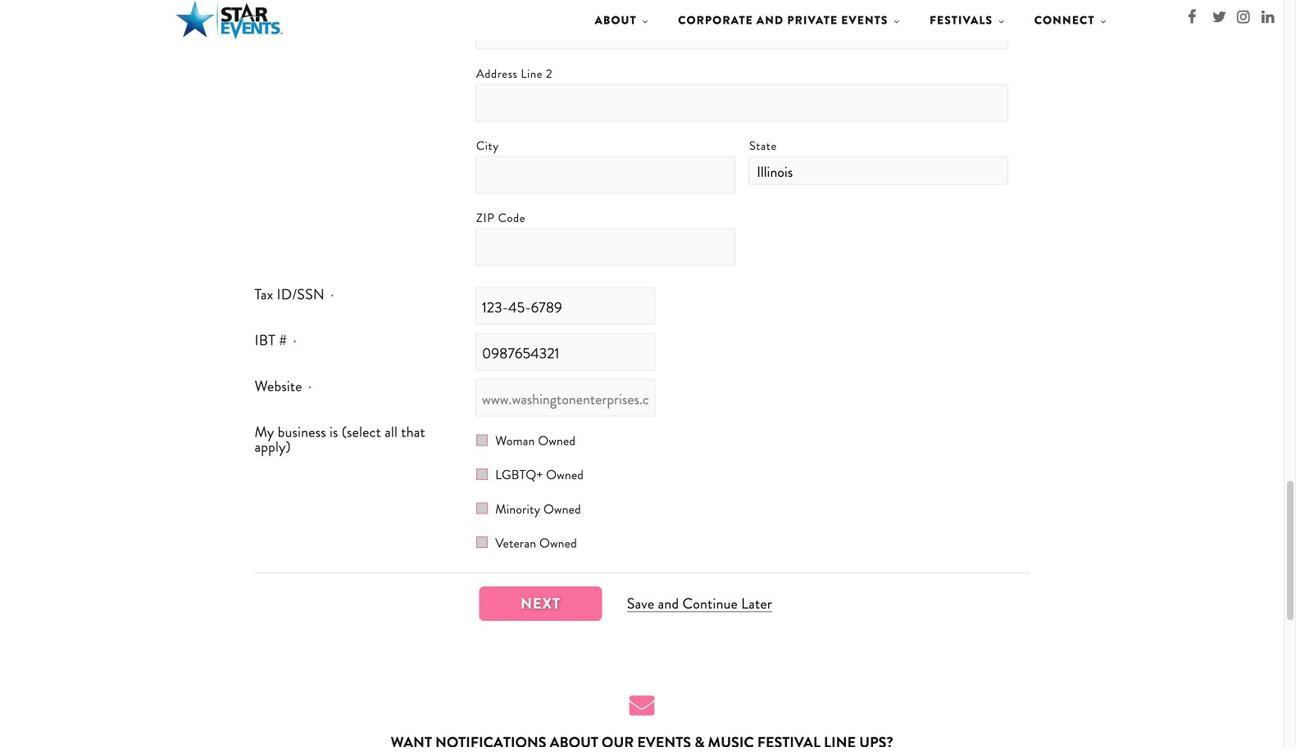 Task type: locate. For each thing, give the bounding box(es) containing it.
None button
[[479, 587, 602, 622]]

None text field
[[476, 12, 1009, 50], [476, 84, 1009, 122], [476, 156, 736, 194], [476, 228, 736, 266], [476, 287, 656, 325], [476, 12, 1009, 50], [476, 84, 1009, 122], [476, 156, 736, 194], [476, 228, 736, 266], [476, 287, 656, 325]]

starevents image
[[175, 0, 285, 41]]

None checkbox
[[476, 537, 488, 549]]

None text field
[[476, 333, 656, 371], [476, 379, 656, 417], [476, 333, 656, 371], [476, 379, 656, 417]]

None checkbox
[[476, 435, 488, 446], [476, 469, 488, 481], [476, 503, 488, 515], [476, 435, 488, 446], [476, 469, 488, 481], [476, 503, 488, 515]]



